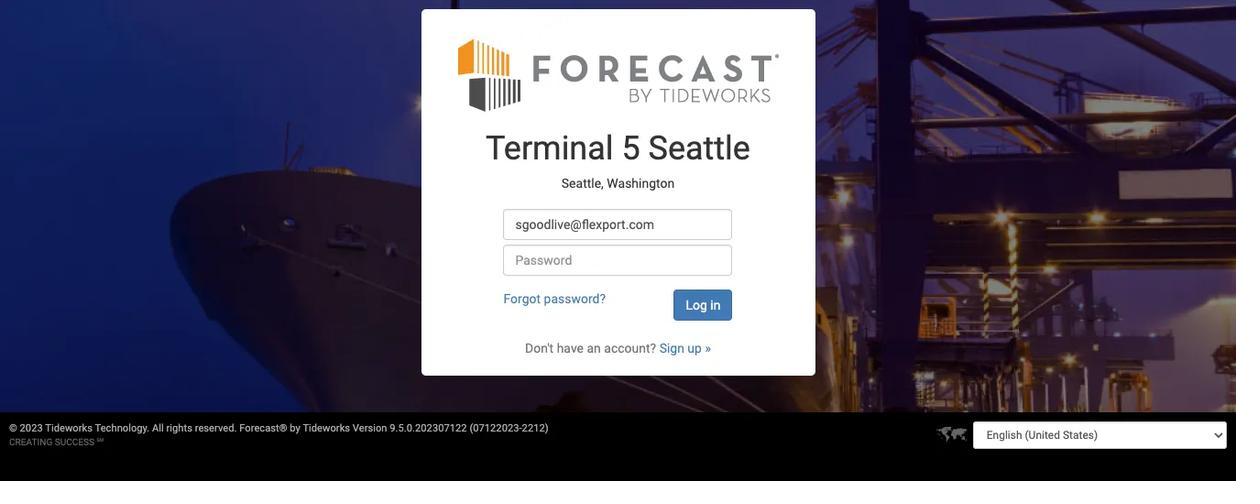 Task type: locate. For each thing, give the bounding box(es) containing it.
forgot password? log in
[[504, 292, 721, 313]]

in
[[711, 298, 721, 313]]

don't
[[525, 341, 554, 356]]

seattle
[[649, 129, 751, 168]]

Email or username text field
[[504, 209, 733, 240]]

©
[[9, 423, 17, 435]]

1 tideworks from the left
[[45, 423, 93, 435]]

all
[[152, 423, 164, 435]]

Password password field
[[504, 245, 733, 276]]

tideworks
[[45, 423, 93, 435], [303, 423, 350, 435]]

tideworks right by
[[303, 423, 350, 435]]

tideworks up success
[[45, 423, 93, 435]]

0 horizontal spatial tideworks
[[45, 423, 93, 435]]

forgot password? link
[[504, 292, 606, 306]]

technology.
[[95, 423, 150, 435]]

log
[[686, 298, 708, 313]]

reserved.
[[195, 423, 237, 435]]

washington
[[607, 176, 675, 190]]

up
[[688, 341, 702, 356]]

1 horizontal spatial tideworks
[[303, 423, 350, 435]]

rights
[[166, 423, 192, 435]]

terminal 5 seattle seattle, washington
[[486, 129, 751, 190]]

seattle,
[[562, 176, 604, 190]]



Task type: describe. For each thing, give the bounding box(es) containing it.
success
[[55, 437, 95, 447]]

password?
[[544, 292, 606, 306]]

don't have an account? sign up »
[[525, 341, 711, 356]]

creating
[[9, 437, 52, 447]]

»
[[705, 341, 711, 356]]

℠
[[97, 437, 104, 447]]

terminal
[[486, 129, 614, 168]]

2212)
[[522, 423, 549, 435]]

forgot
[[504, 292, 541, 306]]

by
[[290, 423, 301, 435]]

an
[[587, 341, 601, 356]]

2023
[[20, 423, 43, 435]]

9.5.0.202307122
[[390, 423, 467, 435]]

account?
[[604, 341, 657, 356]]

have
[[557, 341, 584, 356]]

(07122023-
[[470, 423, 522, 435]]

sign
[[660, 341, 685, 356]]

5
[[622, 129, 641, 168]]

sign up » link
[[660, 341, 711, 356]]

version
[[353, 423, 387, 435]]

forecast®
[[240, 423, 287, 435]]

forecast® by tideworks image
[[458, 37, 779, 113]]

2 tideworks from the left
[[303, 423, 350, 435]]

log in button
[[674, 290, 733, 321]]

© 2023 tideworks technology. all rights reserved. forecast® by tideworks version 9.5.0.202307122 (07122023-2212) creating success ℠
[[9, 423, 549, 447]]



Task type: vqa. For each thing, say whether or not it's contained in the screenshot.
Don't
yes



